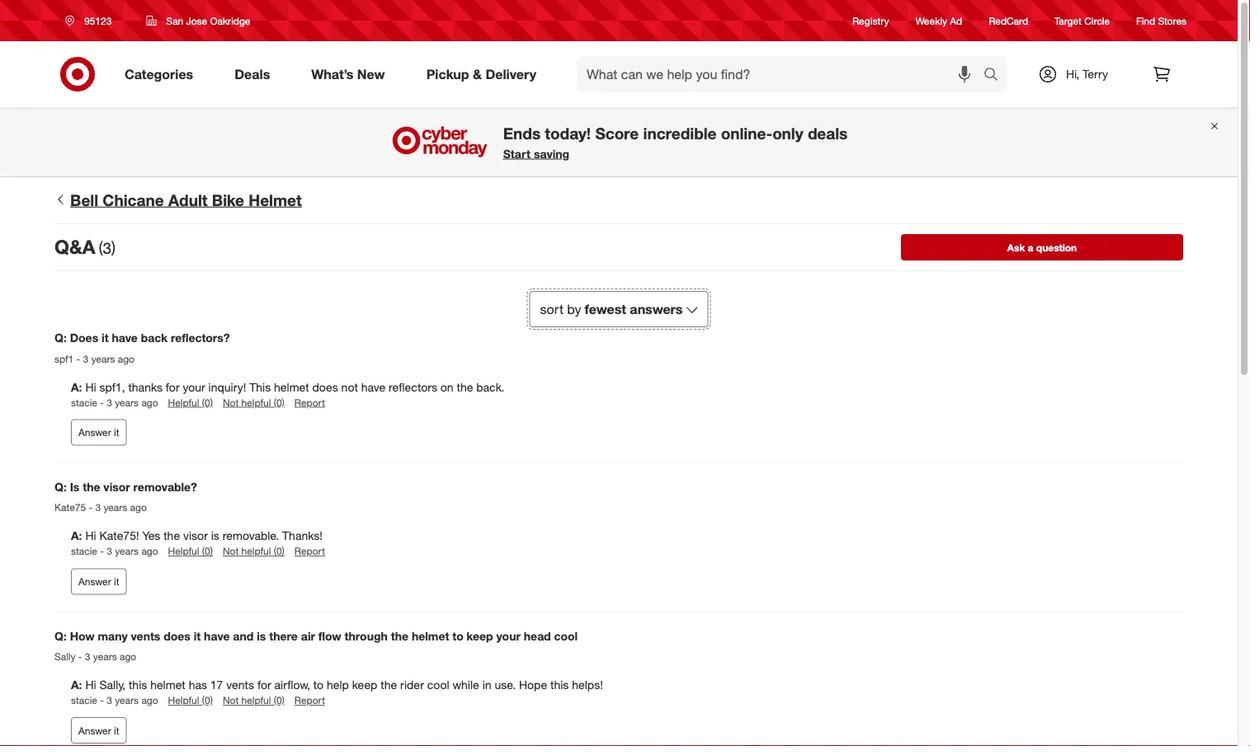 Task type: vqa. For each thing, say whether or not it's contained in the screenshot.
for
yes



Task type: describe. For each thing, give the bounding box(es) containing it.
registry
[[853, 14, 889, 27]]

not for inquiry!
[[223, 396, 239, 409]]

helpful for vents
[[241, 695, 271, 707]]

years down kate75!
[[115, 546, 139, 558]]

report button for helmet
[[295, 396, 325, 410]]

does inside q: how many vents does it have and is there air flow through the helmet to keep your head cool sally - 3 years ago
[[164, 629, 190, 644]]

delivery
[[486, 66, 537, 82]]

- inside the q: is the visor removable? kate75 - 3 years ago
[[89, 502, 93, 514]]

vents inside q: how many vents does it have and is there air flow through the helmet to keep your head cool sally - 3 years ago
[[131, 629, 160, 644]]

answer it button for sally,
[[71, 718, 127, 745]]

2 this from the left
[[551, 678, 569, 693]]

bike
[[212, 191, 244, 210]]

3 down spf1,
[[107, 396, 112, 409]]

(
[[99, 239, 103, 258]]

rider
[[400, 678, 424, 693]]

a: hi sally, this helmet has 17 vents for airflow, to help keep the rider cool while in use. hope this helps!
[[71, 678, 603, 693]]

head
[[524, 629, 551, 644]]

answer it for spf1,
[[78, 427, 119, 439]]

weekly
[[916, 14, 948, 27]]

many
[[98, 629, 128, 644]]

find stores
[[1137, 14, 1187, 27]]

ago inside q: does it have back reflectors? spf1 - 3 years ago
[[118, 353, 135, 365]]

circle
[[1085, 14, 1110, 27]]

helpful for has
[[168, 695, 199, 707]]

not helpful  (0) for this
[[223, 396, 285, 409]]

categories
[[125, 66, 193, 82]]

not helpful  (0) for vents
[[223, 695, 285, 707]]

adult
[[168, 191, 208, 210]]

san
[[166, 14, 183, 27]]

san jose oakridge
[[166, 14, 250, 27]]

q&a
[[54, 236, 95, 259]]

categories link
[[111, 56, 214, 92]]

start
[[503, 147, 531, 161]]

visor inside the q: is the visor removable? kate75 - 3 years ago
[[103, 480, 130, 494]]

kate75!
[[99, 529, 139, 544]]

the right on at the bottom left of page
[[457, 380, 473, 394]]

back.
[[476, 380, 505, 394]]

years inside the q: is the visor removable? kate75 - 3 years ago
[[104, 502, 127, 514]]

0 vertical spatial does
[[312, 380, 338, 394]]

1 vertical spatial have
[[361, 380, 386, 394]]

it inside q: does it have back reflectors? spf1 - 3 years ago
[[102, 331, 109, 345]]

a: for a: hi spf1, thanks for your inquiry! this helmet does not have reflectors on the back.
[[71, 380, 82, 394]]

- inside q: does it have back reflectors? spf1 - 3 years ago
[[76, 353, 80, 365]]

there
[[269, 629, 298, 644]]

stores
[[1158, 14, 1187, 27]]

ago inside q: how many vents does it have and is there air flow through the helmet to keep your head cool sally - 3 years ago
[[120, 651, 136, 663]]

3 down sally,
[[107, 695, 112, 707]]

only
[[773, 124, 804, 143]]

today!
[[545, 124, 591, 143]]

95123 button
[[54, 6, 129, 35]]

use.
[[495, 678, 516, 693]]

(0) down a: hi spf1, thanks for your inquiry! this helmet does not have reflectors on the back.
[[274, 396, 285, 409]]

redcard link
[[989, 14, 1028, 28]]

not helpful  (0) button for removable.
[[223, 545, 285, 559]]

1 horizontal spatial visor
[[183, 529, 208, 544]]

in
[[483, 678, 492, 693]]

hi for hi sally, this helmet has 17 vents for airflow, to help keep the rider cool while in use. hope this helps!
[[85, 678, 96, 693]]

stacie - 3 years ago for kate75!
[[71, 546, 158, 558]]

stacie - 3 years ago for sally,
[[71, 695, 158, 707]]

cyber monday target deals image
[[390, 122, 490, 162]]

q: for q: how many vents does it have and is there air flow through the helmet to keep your head cool
[[54, 629, 67, 644]]

ask
[[1008, 241, 1025, 254]]

report for helmet
[[295, 396, 325, 409]]

target circle
[[1055, 14, 1110, 27]]

ago inside the q: is the visor removable? kate75 - 3 years ago
[[130, 502, 147, 514]]

helpful  (0) button for visor
[[168, 545, 213, 559]]

removable.
[[223, 529, 279, 544]]

weekly ad link
[[916, 14, 963, 28]]

ask a question button
[[901, 234, 1184, 261]]

0 horizontal spatial to
[[313, 678, 324, 693]]

not for 17
[[223, 695, 239, 707]]

&
[[473, 66, 482, 82]]

deals link
[[221, 56, 291, 92]]

q: is the visor removable? kate75 - 3 years ago
[[54, 480, 197, 514]]

and
[[233, 629, 254, 644]]

report button for for
[[295, 694, 325, 708]]

answer for spf1,
[[78, 427, 111, 439]]

find
[[1137, 14, 1156, 27]]

years down spf1,
[[115, 396, 139, 409]]

chicane
[[103, 191, 164, 210]]

helmet
[[249, 191, 302, 210]]

thanks
[[128, 380, 163, 394]]

kate75
[[54, 502, 86, 514]]

(0) down the 17
[[202, 695, 213, 707]]

the right the yes
[[164, 529, 180, 544]]

q: does it have back reflectors? spf1 - 3 years ago
[[54, 331, 230, 365]]

registry link
[[853, 14, 889, 28]]

through
[[345, 629, 388, 644]]

answer for sally,
[[78, 725, 111, 738]]

sort
[[540, 301, 564, 317]]

back
[[141, 331, 168, 345]]

- down kate75!
[[100, 546, 104, 558]]

answer it for kate75!
[[78, 576, 119, 588]]

helpful for removable.
[[241, 546, 271, 558]]

helpful  (0) button for your
[[168, 396, 213, 410]]

weekly ad
[[916, 14, 963, 27]]

3 inside q: does it have back reflectors? spf1 - 3 years ago
[[83, 353, 89, 365]]

it inside q: how many vents does it have and is there air flow through the helmet to keep your head cool sally - 3 years ago
[[194, 629, 201, 644]]

has
[[189, 678, 207, 693]]

keep inside q: how many vents does it have and is there air flow through the helmet to keep your head cool sally - 3 years ago
[[467, 629, 493, 644]]

inquiry!
[[208, 380, 246, 394]]

how
[[70, 629, 95, 644]]

target
[[1055, 14, 1082, 27]]

the inside q: how many vents does it have and is there air flow through the helmet to keep your head cool sally - 3 years ago
[[391, 629, 409, 644]]

1 vertical spatial cool
[[427, 678, 449, 693]]

years inside q: does it have back reflectors? spf1 - 3 years ago
[[91, 353, 115, 365]]

1 horizontal spatial for
[[257, 678, 271, 693]]

does
[[70, 331, 98, 345]]

is inside q: how many vents does it have and is there air flow through the helmet to keep your head cool sally - 3 years ago
[[257, 629, 266, 644]]

pickup & delivery link
[[412, 56, 557, 92]]

air
[[301, 629, 315, 644]]

on
[[441, 380, 454, 394]]

hi,
[[1066, 67, 1080, 81]]

what's new
[[311, 66, 385, 82]]

(0) down thanks!
[[274, 546, 285, 558]]

have inside q: does it have back reflectors? spf1 - 3 years ago
[[112, 331, 138, 345]]

3 inside the q: is the visor removable? kate75 - 3 years ago
[[95, 502, 101, 514]]

removable?
[[133, 480, 197, 494]]

(0) down airflow,
[[274, 695, 285, 707]]

the inside the q: is the visor removable? kate75 - 3 years ago
[[83, 480, 100, 494]]

reflectors?
[[171, 331, 230, 345]]

not helpful  (0) button for this
[[223, 396, 285, 410]]

new
[[357, 66, 385, 82]]

hi for hi kate75! yes the visor is removable. thanks!
[[85, 529, 96, 544]]

helps!
[[572, 678, 603, 693]]

flow
[[318, 629, 341, 644]]

redcard
[[989, 14, 1028, 27]]

this
[[249, 380, 271, 394]]

95123
[[84, 14, 112, 27]]

spf1
[[54, 353, 74, 365]]

cool inside q: how many vents does it have and is there air flow through the helmet to keep your head cool sally - 3 years ago
[[554, 629, 578, 644]]

answer it button for kate75!
[[71, 569, 127, 595]]

q: how many vents does it have and is there air flow through the helmet to keep your head cool sally - 3 years ago
[[54, 629, 578, 663]]

ends
[[503, 124, 541, 143]]

- down sally,
[[100, 695, 104, 707]]

(0) down a: hi kate75! yes the visor is removable. thanks!
[[202, 546, 213, 558]]

years down sally,
[[115, 695, 139, 707]]



Task type: locate. For each thing, give the bounding box(es) containing it.
1 vertical spatial not helpful  (0)
[[223, 546, 285, 558]]

report button down thanks!
[[295, 545, 325, 559]]

ad
[[950, 14, 963, 27]]

not helpful  (0) down removable.
[[223, 546, 285, 558]]

deals
[[808, 124, 848, 143]]

a
[[1028, 241, 1034, 254]]

0 vertical spatial answer it button
[[71, 420, 127, 446]]

1 vertical spatial hi
[[85, 529, 96, 544]]

helmet up rider at left
[[412, 629, 449, 644]]

pickup & delivery
[[426, 66, 537, 82]]

question
[[1037, 241, 1077, 254]]

3 inside q: how many vents does it have and is there air flow through the helmet to keep your head cool sally - 3 years ago
[[85, 651, 90, 663]]

0 horizontal spatial cool
[[427, 678, 449, 693]]

by
[[567, 301, 582, 317]]

- right kate75
[[89, 502, 93, 514]]

not
[[341, 380, 358, 394]]

2 helpful from the top
[[241, 546, 271, 558]]

keep right the help
[[352, 678, 378, 693]]

2 vertical spatial answer
[[78, 725, 111, 738]]

2 vertical spatial helpful
[[241, 695, 271, 707]]

it for the
[[114, 576, 119, 588]]

answer down kate75!
[[78, 576, 111, 588]]

1 vertical spatial not helpful  (0) button
[[223, 545, 285, 559]]

17
[[210, 678, 223, 693]]

a: for a: hi kate75! yes the visor is removable. thanks!
[[71, 529, 82, 544]]

stacie - 3 years ago for spf1,
[[71, 396, 158, 409]]

helpful  (0) button for has
[[168, 694, 213, 708]]

What can we help you find? suggestions appear below search field
[[577, 56, 988, 92]]

report for thanks!
[[295, 546, 325, 558]]

0 vertical spatial is
[[211, 529, 219, 544]]

1 report from the top
[[295, 396, 325, 409]]

2 vertical spatial report button
[[295, 694, 325, 708]]

1 vertical spatial answer it button
[[71, 569, 127, 595]]

1 vertical spatial answer
[[78, 576, 111, 588]]

0 vertical spatial for
[[166, 380, 180, 394]]

)
[[112, 239, 116, 258]]

target circle link
[[1055, 14, 1110, 28]]

your left the head
[[496, 629, 521, 644]]

hi, terry
[[1066, 67, 1109, 81]]

not helpful  (0) for removable.
[[223, 546, 285, 558]]

helmet left has
[[150, 678, 185, 693]]

0 vertical spatial not helpful  (0)
[[223, 396, 285, 409]]

2 helpful from the top
[[168, 546, 199, 558]]

helpful for this
[[241, 396, 271, 409]]

stacie down 'sally'
[[71, 695, 97, 707]]

3 down how
[[85, 651, 90, 663]]

does left the not
[[312, 380, 338, 394]]

0 horizontal spatial for
[[166, 380, 180, 394]]

3 hi from the top
[[85, 678, 96, 693]]

2 not helpful  (0) from the top
[[223, 546, 285, 558]]

stacie - 3 years ago down sally,
[[71, 695, 158, 707]]

ends today! score incredible online-only deals start saving
[[503, 124, 848, 161]]

stacie
[[71, 396, 97, 409], [71, 546, 97, 558], [71, 695, 97, 707]]

helpful down this
[[241, 396, 271, 409]]

does
[[312, 380, 338, 394], [164, 629, 190, 644]]

1 horizontal spatial to
[[453, 629, 464, 644]]

report button down a: hi spf1, thanks for your inquiry! this helmet does not have reflectors on the back.
[[295, 396, 325, 410]]

3 helpful from the top
[[168, 695, 199, 707]]

1 a: from the top
[[71, 380, 82, 394]]

does up has
[[164, 629, 190, 644]]

san jose oakridge button
[[136, 6, 261, 35]]

1 answer from the top
[[78, 427, 111, 439]]

3 stacie from the top
[[71, 695, 97, 707]]

years inside q: how many vents does it have and is there air flow through the helmet to keep your head cool sally - 3 years ago
[[93, 651, 117, 663]]

1 hi from the top
[[85, 380, 96, 394]]

0 vertical spatial helpful
[[241, 396, 271, 409]]

visor right the yes
[[183, 529, 208, 544]]

the right is
[[83, 480, 100, 494]]

stacie for hi spf1, thanks for your inquiry! this helmet does not have reflectors on the back.
[[71, 396, 97, 409]]

2 vertical spatial not helpful  (0)
[[223, 695, 285, 707]]

3 not helpful  (0) from the top
[[223, 695, 285, 707]]

help
[[327, 678, 349, 693]]

this right sally,
[[129, 678, 147, 693]]

stacie down spf1
[[71, 396, 97, 409]]

vents right the 17
[[226, 678, 254, 693]]

hi
[[85, 380, 96, 394], [85, 529, 96, 544], [85, 678, 96, 693]]

a: hi kate75! yes the visor is removable. thanks!
[[71, 529, 323, 544]]

1 this from the left
[[129, 678, 147, 693]]

not helpful  (0) button for vents
[[223, 694, 285, 708]]

score
[[595, 124, 639, 143]]

1 horizontal spatial vents
[[226, 678, 254, 693]]

3 down does
[[83, 353, 89, 365]]

1 vertical spatial report
[[295, 546, 325, 558]]

3 not helpful  (0) button from the top
[[223, 694, 285, 708]]

a: down kate75
[[71, 529, 82, 544]]

saving
[[534, 147, 570, 161]]

helmet inside q: how many vents does it have and is there air flow through the helmet to keep your head cool sally - 3 years ago
[[412, 629, 449, 644]]

1 vertical spatial vents
[[226, 678, 254, 693]]

q: inside q: does it have back reflectors? spf1 - 3 years ago
[[54, 331, 67, 345]]

0 vertical spatial to
[[453, 629, 464, 644]]

2 answer from the top
[[78, 576, 111, 588]]

0 vertical spatial a:
[[71, 380, 82, 394]]

the right the through
[[391, 629, 409, 644]]

hi for hi spf1, thanks for your inquiry! this helmet does not have reflectors on the back.
[[85, 380, 96, 394]]

is left removable.
[[211, 529, 219, 544]]

3 q: from the top
[[54, 629, 67, 644]]

q: for q: does it have back reflectors?
[[54, 331, 67, 345]]

online-
[[721, 124, 773, 143]]

not helpful  (0) button down removable.
[[223, 545, 285, 559]]

not helpful  (0) down the 17
[[223, 695, 285, 707]]

1 vertical spatial report button
[[295, 545, 325, 559]]

3 answer it button from the top
[[71, 718, 127, 745]]

0 horizontal spatial does
[[164, 629, 190, 644]]

helpful  (0) for your
[[168, 396, 213, 409]]

2 stacie from the top
[[71, 546, 97, 558]]

it right does
[[102, 331, 109, 345]]

3 right kate75
[[95, 502, 101, 514]]

q: up 'sally'
[[54, 629, 67, 644]]

1 horizontal spatial does
[[312, 380, 338, 394]]

1 vertical spatial keep
[[352, 678, 378, 693]]

have inside q: how many vents does it have and is there air flow through the helmet to keep your head cool sally - 3 years ago
[[204, 629, 230, 644]]

hope
[[519, 678, 547, 693]]

0 horizontal spatial is
[[211, 529, 219, 544]]

yes
[[142, 529, 160, 544]]

is
[[211, 529, 219, 544], [257, 629, 266, 644]]

1 horizontal spatial helmet
[[274, 380, 309, 394]]

answer it button
[[71, 420, 127, 446], [71, 569, 127, 595], [71, 718, 127, 745]]

1 vertical spatial stacie
[[71, 546, 97, 558]]

helpful  (0) button down inquiry! at the left of page
[[168, 396, 213, 410]]

1 helpful  (0) from the top
[[168, 396, 213, 409]]

cool right rider at left
[[427, 678, 449, 693]]

0 vertical spatial keep
[[467, 629, 493, 644]]

2 vertical spatial answer it
[[78, 725, 119, 738]]

3 helpful  (0) button from the top
[[168, 694, 213, 708]]

a: hi spf1, thanks for your inquiry! this helmet does not have reflectors on the back.
[[71, 380, 505, 394]]

sally,
[[99, 678, 126, 693]]

years
[[91, 353, 115, 365], [115, 396, 139, 409], [104, 502, 127, 514], [115, 546, 139, 558], [93, 651, 117, 663], [115, 695, 139, 707]]

have left back
[[112, 331, 138, 345]]

3 report button from the top
[[295, 694, 325, 708]]

airflow,
[[274, 678, 310, 693]]

bell chicane adult bike helmet link
[[54, 191, 1184, 210]]

what's
[[311, 66, 354, 82]]

1 vertical spatial stacie - 3 years ago
[[71, 546, 158, 558]]

2 vertical spatial helpful  (0) button
[[168, 694, 213, 708]]

answer
[[78, 427, 111, 439], [78, 576, 111, 588], [78, 725, 111, 738]]

0 vertical spatial helpful  (0) button
[[168, 396, 213, 410]]

helpful  (0) down inquiry! at the left of page
[[168, 396, 213, 409]]

1 not from the top
[[223, 396, 239, 409]]

helpful down "and"
[[241, 695, 271, 707]]

1 stacie from the top
[[71, 396, 97, 409]]

to inside q: how many vents does it have and is there air flow through the helmet to keep your head cool sally - 3 years ago
[[453, 629, 464, 644]]

report down thanks!
[[295, 546, 325, 558]]

1 horizontal spatial this
[[551, 678, 569, 693]]

1 helpful  (0) button from the top
[[168, 396, 213, 410]]

pickup
[[426, 66, 469, 82]]

sally
[[54, 651, 76, 663]]

1 vertical spatial helpful
[[241, 546, 271, 558]]

1 horizontal spatial is
[[257, 629, 266, 644]]

1 answer it from the top
[[78, 427, 119, 439]]

is
[[70, 480, 80, 494]]

it down kate75!
[[114, 576, 119, 588]]

0 vertical spatial report
[[295, 396, 325, 409]]

3 right q&a
[[103, 239, 112, 258]]

answer down spf1,
[[78, 427, 111, 439]]

not
[[223, 396, 239, 409], [223, 546, 239, 558], [223, 695, 239, 707]]

3 answer it from the top
[[78, 725, 119, 738]]

3 a: from the top
[[71, 678, 82, 693]]

3 helpful  (0) from the top
[[168, 695, 213, 707]]

hi left sally,
[[85, 678, 96, 693]]

1 vertical spatial for
[[257, 678, 271, 693]]

to
[[453, 629, 464, 644], [313, 678, 324, 693]]

2 hi from the top
[[85, 529, 96, 544]]

not helpful  (0)
[[223, 396, 285, 409], [223, 546, 285, 558], [223, 695, 285, 707]]

1 vertical spatial to
[[313, 678, 324, 693]]

years up kate75!
[[104, 502, 127, 514]]

- inside q: how many vents does it have and is there air flow through the helmet to keep your head cool sally - 3 years ago
[[78, 651, 82, 663]]

have right the not
[[361, 380, 386, 394]]

2 vertical spatial a:
[[71, 678, 82, 693]]

2 answer it button from the top
[[71, 569, 127, 595]]

vents right many
[[131, 629, 160, 644]]

1 q: from the top
[[54, 331, 67, 345]]

while
[[453, 678, 479, 693]]

answer for kate75!
[[78, 576, 111, 588]]

1 stacie - 3 years ago from the top
[[71, 396, 158, 409]]

1 report button from the top
[[295, 396, 325, 410]]

0 vertical spatial your
[[183, 380, 205, 394]]

1 helpful from the top
[[168, 396, 199, 409]]

1 vertical spatial helpful  (0) button
[[168, 545, 213, 559]]

visor right is
[[103, 480, 130, 494]]

ago
[[118, 353, 135, 365], [141, 396, 158, 409], [130, 502, 147, 514], [141, 546, 158, 558], [120, 651, 136, 663], [141, 695, 158, 707]]

q: inside q: how many vents does it have and is there air flow through the helmet to keep your head cool sally - 3 years ago
[[54, 629, 67, 644]]

a: down spf1
[[71, 380, 82, 394]]

helpful
[[168, 396, 199, 409], [168, 546, 199, 558], [168, 695, 199, 707]]

0 vertical spatial stacie - 3 years ago
[[71, 396, 158, 409]]

report down a: hi spf1, thanks for your inquiry! this helmet does not have reflectors on the back.
[[295, 396, 325, 409]]

0 vertical spatial answer
[[78, 427, 111, 439]]

answer it down spf1,
[[78, 427, 119, 439]]

0 vertical spatial not helpful  (0) button
[[223, 396, 285, 410]]

answer it button down kate75!
[[71, 569, 127, 595]]

answer it button down sally,
[[71, 718, 127, 745]]

0 vertical spatial answer it
[[78, 427, 119, 439]]

report button for thanks!
[[295, 545, 325, 559]]

q&a ( 3 )
[[54, 236, 116, 259]]

helpful  (0)
[[168, 396, 213, 409], [168, 546, 213, 558], [168, 695, 213, 707]]

0 vertical spatial hi
[[85, 380, 96, 394]]

3 helpful from the top
[[241, 695, 271, 707]]

3 inside "q&a ( 3 )"
[[103, 239, 112, 258]]

q:
[[54, 331, 67, 345], [54, 480, 67, 494], [54, 629, 67, 644]]

(0) down inquiry! at the left of page
[[202, 396, 213, 409]]

q: left is
[[54, 480, 67, 494]]

2 report button from the top
[[295, 545, 325, 559]]

keep
[[467, 629, 493, 644], [352, 678, 378, 693]]

what's new link
[[297, 56, 406, 92]]

stacie for hi kate75! yes the visor is removable. thanks!
[[71, 546, 97, 558]]

a: down 'sally'
[[71, 678, 82, 693]]

1 horizontal spatial have
[[204, 629, 230, 644]]

0 vertical spatial helpful
[[168, 396, 199, 409]]

helpful  (0) button
[[168, 396, 213, 410], [168, 545, 213, 559], [168, 694, 213, 708]]

visor
[[103, 480, 130, 494], [183, 529, 208, 544]]

2 vertical spatial helpful  (0)
[[168, 695, 213, 707]]

fewest
[[585, 301, 626, 317]]

your
[[183, 380, 205, 394], [496, 629, 521, 644]]

helpful  (0) button down a: hi kate75! yes the visor is removable. thanks!
[[168, 545, 213, 559]]

cool right the head
[[554, 629, 578, 644]]

3 stacie - 3 years ago from the top
[[71, 695, 158, 707]]

not down the 17
[[223, 695, 239, 707]]

this right "hope"
[[551, 678, 569, 693]]

helpful down reflectors?
[[168, 396, 199, 409]]

not down removable.
[[223, 546, 239, 558]]

1 vertical spatial not
[[223, 546, 239, 558]]

bell chicane adult bike helmet
[[70, 191, 302, 210]]

2 q: from the top
[[54, 480, 67, 494]]

q: inside the q: is the visor removable? kate75 - 3 years ago
[[54, 480, 67, 494]]

1 horizontal spatial your
[[496, 629, 521, 644]]

1 vertical spatial your
[[496, 629, 521, 644]]

incredible
[[643, 124, 717, 143]]

3 down kate75!
[[107, 546, 112, 558]]

0 vertical spatial helpful  (0)
[[168, 396, 213, 409]]

- right spf1
[[76, 353, 80, 365]]

years down does
[[91, 353, 115, 365]]

0 vertical spatial stacie
[[71, 396, 97, 409]]

0 horizontal spatial helmet
[[150, 678, 185, 693]]

2 answer it from the top
[[78, 576, 119, 588]]

2 vertical spatial answer it button
[[71, 718, 127, 745]]

0 vertical spatial report button
[[295, 396, 325, 410]]

it down sally,
[[114, 725, 119, 738]]

1 horizontal spatial cool
[[554, 629, 578, 644]]

helpful  (0) down a: hi kate75! yes the visor is removable. thanks!
[[168, 546, 213, 558]]

deals
[[235, 66, 270, 82]]

1 vertical spatial helpful  (0)
[[168, 546, 213, 558]]

search button
[[976, 56, 1016, 96]]

2 vertical spatial not
[[223, 695, 239, 707]]

0 horizontal spatial visor
[[103, 480, 130, 494]]

0 vertical spatial not
[[223, 396, 239, 409]]

stacie for hi sally, this helmet has 17 vents for airflow, to help keep the rider cool while in use. hope this helps!
[[71, 695, 97, 707]]

1 helpful from the top
[[241, 396, 271, 409]]

it left "and"
[[194, 629, 201, 644]]

2 helpful  (0) button from the top
[[168, 545, 213, 559]]

0 horizontal spatial your
[[183, 380, 205, 394]]

the left rider at left
[[381, 678, 397, 693]]

helpful down a: hi kate75! yes the visor is removable. thanks!
[[168, 546, 199, 558]]

keep up in
[[467, 629, 493, 644]]

2 not from the top
[[223, 546, 239, 558]]

- down spf1,
[[100, 396, 104, 409]]

is right "and"
[[257, 629, 266, 644]]

helmet right this
[[274, 380, 309, 394]]

1 not helpful  (0) from the top
[[223, 396, 285, 409]]

1 vertical spatial visor
[[183, 529, 208, 544]]

1 vertical spatial answer it
[[78, 576, 119, 588]]

to left the help
[[313, 678, 324, 693]]

search
[[976, 68, 1016, 84]]

hi left kate75!
[[85, 529, 96, 544]]

the
[[457, 380, 473, 394], [83, 480, 100, 494], [164, 529, 180, 544], [391, 629, 409, 644], [381, 678, 397, 693]]

2 report from the top
[[295, 546, 325, 558]]

not helpful  (0) button down the 17
[[223, 694, 285, 708]]

1 vertical spatial a:
[[71, 529, 82, 544]]

answer it button for spf1,
[[71, 420, 127, 446]]

1 vertical spatial helpful
[[168, 546, 199, 558]]

answer down sally,
[[78, 725, 111, 738]]

2 vertical spatial helmet
[[150, 678, 185, 693]]

answer it for sally,
[[78, 725, 119, 738]]

3 not from the top
[[223, 695, 239, 707]]

1 vertical spatial does
[[164, 629, 190, 644]]

your inside q: how many vents does it have and is there air flow through the helmet to keep your head cool sally - 3 years ago
[[496, 629, 521, 644]]

for left airflow,
[[257, 678, 271, 693]]

a: for a: hi sally, this helmet has 17 vents for airflow, to help keep the rider cool while in use. hope this helps!
[[71, 678, 82, 693]]

not down inquiry! at the left of page
[[223, 396, 239, 409]]

helpful  (0) down has
[[168, 695, 213, 707]]

not helpful  (0) down this
[[223, 396, 285, 409]]

not for is
[[223, 546, 239, 558]]

0 vertical spatial cool
[[554, 629, 578, 644]]

find stores link
[[1137, 14, 1187, 28]]

1 vertical spatial is
[[257, 629, 266, 644]]

ask a question
[[1008, 241, 1077, 254]]

3 report from the top
[[295, 695, 325, 707]]

- right 'sally'
[[78, 651, 82, 663]]

your left inquiry! at the left of page
[[183, 380, 205, 394]]

2 not helpful  (0) button from the top
[[223, 545, 285, 559]]

2 vertical spatial q:
[[54, 629, 67, 644]]

0 vertical spatial vents
[[131, 629, 160, 644]]

2 horizontal spatial have
[[361, 380, 386, 394]]

q: for q: is the visor removable?
[[54, 480, 67, 494]]

report down airflow,
[[295, 695, 325, 707]]

not helpful  (0) button down this
[[223, 396, 285, 410]]

helpful  (0) for visor
[[168, 546, 213, 558]]

bell
[[70, 191, 98, 210]]

2 vertical spatial hi
[[85, 678, 96, 693]]

answer it button down spf1,
[[71, 420, 127, 446]]

0 horizontal spatial this
[[129, 678, 147, 693]]

for right thanks
[[166, 380, 180, 394]]

oakridge
[[210, 14, 250, 27]]

thanks!
[[282, 529, 323, 544]]

1 vertical spatial q:
[[54, 480, 67, 494]]

2 stacie - 3 years ago from the top
[[71, 546, 158, 558]]

hi left spf1,
[[85, 380, 96, 394]]

2 vertical spatial have
[[204, 629, 230, 644]]

1 vertical spatial helmet
[[412, 629, 449, 644]]

2 horizontal spatial helmet
[[412, 629, 449, 644]]

helpful for your
[[168, 396, 199, 409]]

stacie - 3 years ago down spf1,
[[71, 396, 158, 409]]

helpful  (0) for has
[[168, 695, 213, 707]]

-
[[76, 353, 80, 365], [100, 396, 104, 409], [89, 502, 93, 514], [100, 546, 104, 558], [78, 651, 82, 663], [100, 695, 104, 707]]

2 helpful  (0) from the top
[[168, 546, 213, 558]]

2 vertical spatial not helpful  (0) button
[[223, 694, 285, 708]]

it for many
[[114, 725, 119, 738]]

0 horizontal spatial have
[[112, 331, 138, 345]]

1 not helpful  (0) button from the top
[[223, 396, 285, 410]]

it down spf1,
[[114, 427, 119, 439]]

0 vertical spatial helmet
[[274, 380, 309, 394]]

1 horizontal spatial keep
[[467, 629, 493, 644]]

report for for
[[295, 695, 325, 707]]

it for it
[[114, 427, 119, 439]]

terry
[[1083, 67, 1109, 81]]

0 vertical spatial have
[[112, 331, 138, 345]]

helpful down has
[[168, 695, 199, 707]]

0 horizontal spatial keep
[[352, 678, 378, 693]]

helpful for visor
[[168, 546, 199, 558]]

answer it down sally,
[[78, 725, 119, 738]]

2 a: from the top
[[71, 529, 82, 544]]

1 answer it button from the top
[[71, 420, 127, 446]]

2 vertical spatial stacie - 3 years ago
[[71, 695, 158, 707]]

2 vertical spatial report
[[295, 695, 325, 707]]

2 vertical spatial stacie
[[71, 695, 97, 707]]

sort by fewest answers
[[540, 301, 683, 317]]

vents
[[131, 629, 160, 644], [226, 678, 254, 693]]

0 vertical spatial visor
[[103, 480, 130, 494]]

3 answer from the top
[[78, 725, 111, 738]]

report button down airflow,
[[295, 694, 325, 708]]

have left "and"
[[204, 629, 230, 644]]

0 vertical spatial q:
[[54, 331, 67, 345]]

0 horizontal spatial vents
[[131, 629, 160, 644]]

to up while
[[453, 629, 464, 644]]



